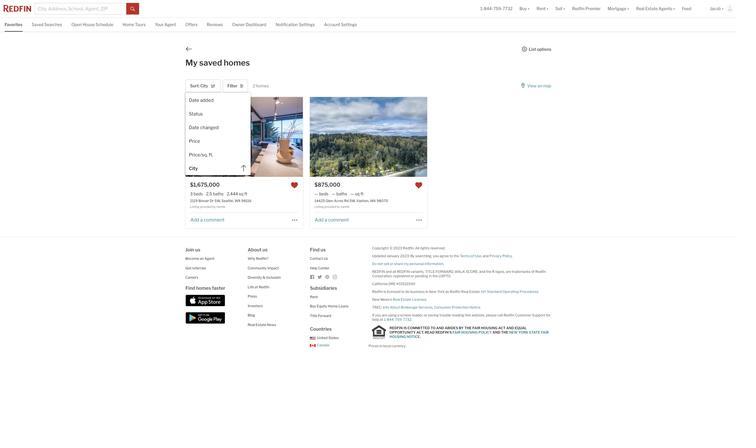 Task type: describe. For each thing, give the bounding box(es) containing it.
become an agent
[[186, 257, 215, 261]]

redfin for and
[[372, 270, 385, 274]]

7732 for 1-844-759-7732
[[503, 6, 513, 11]]

copyright: © 2023 redfin. all rights reserved.
[[372, 246, 446, 250]]

inclusion
[[266, 275, 281, 280]]

sw, inside 2119 bonair dr sw, seattle, wa 98116 listing provided by nwmls
[[215, 199, 221, 203]]

act.
[[417, 330, 424, 335]]

trec: info about brokerage services , consumer protection notice
[[372, 305, 481, 310]]

glen
[[326, 199, 333, 203]]

status button
[[186, 106, 251, 120]]

0 horizontal spatial about
[[248, 247, 262, 253]]

consumer
[[434, 305, 451, 310]]

are inside if you are using a screen reader, or having trouble reading this website, please call redfin customer support for help at
[[382, 313, 387, 318]]

mortgage ▾
[[608, 6, 629, 11]]

redfin twitter image
[[318, 275, 322, 280]]

0 horizontal spatial of
[[471, 254, 474, 258]]

your agent
[[155, 22, 176, 27]]

real left estate.
[[461, 290, 469, 294]]

date added button
[[186, 93, 251, 106]]

prices in local currency
[[369, 344, 406, 348]]

of inside redfin and all redfin variants, title forward, walk score, and the r logos, are trademarks of redfin corporation, registered or pending in the uspto.
[[531, 270, 535, 274]]

7732 for 1-844-759-7732 .
[[403, 318, 412, 322]]

canada link
[[310, 343, 329, 347]]

my
[[186, 58, 198, 68]]

— for — baths
[[332, 191, 335, 196]]

0 horizontal spatial fair
[[453, 330, 461, 335]]

us for join us
[[195, 247, 200, 253]]

estate for news
[[256, 323, 266, 327]]

submit search image
[[130, 7, 135, 11]]

0 horizontal spatial the
[[433, 274, 438, 278]]

sell ▾ button
[[556, 0, 565, 17]]

sell ▾
[[556, 6, 565, 11]]

add a comment button for $1,675,000
[[190, 217, 225, 223]]

copyright:
[[372, 246, 389, 250]]

by inside 14425 glen acres rd sw, vashon, wa 98070 listing provided by nwmls
[[337, 205, 340, 209]]

redfin for is
[[390, 326, 403, 330]]

mortgage ▾ button
[[608, 0, 629, 17]]

▾ for buy ▾
[[528, 6, 530, 11]]

united
[[317, 336, 328, 340]]

rights
[[420, 246, 430, 250]]

real estate news button
[[248, 323, 276, 327]]

city inside button
[[189, 166, 198, 172]]

date for date added
[[189, 98, 199, 103]]

wa inside 14425 glen acres rd sw, vashon, wa 98070 listing provided by nwmls
[[370, 199, 376, 203]]

comment for $875,000
[[328, 217, 349, 223]]

provided inside 2119 bonair dr sw, seattle, wa 98116 listing provided by nwmls
[[200, 205, 212, 209]]

currency
[[392, 344, 406, 348]]

your agent link
[[155, 18, 176, 31]]

fair inside redfin is committed to and abides by the fair housing act and equal opportunity act. read redfin's
[[472, 326, 480, 330]]

tours
[[135, 22, 146, 27]]

become
[[186, 257, 199, 261]]

house
[[83, 22, 95, 27]]

prices
[[369, 344, 379, 348]]

real estate licenses link
[[393, 298, 427, 302]]

jacob ▾
[[710, 6, 724, 11]]

and right use
[[483, 254, 489, 258]]

0 horizontal spatial and
[[436, 326, 444, 330]]

housing inside redfin is committed to and abides by the fair housing act and equal opportunity act. read redfin's
[[481, 326, 498, 330]]

date changed button
[[186, 120, 251, 134]]

notification
[[276, 22, 298, 27]]

contact
[[310, 257, 323, 261]]

▾ inside real estate agents ▾ link
[[673, 6, 675, 11]]

0 vertical spatial city
[[200, 83, 208, 88]]

bay equity home loans button
[[310, 304, 349, 309]]

list options
[[529, 47, 551, 52]]

redfin's
[[436, 330, 452, 335]]

2 homes
[[253, 83, 269, 88]]

loans
[[339, 304, 349, 309]]

sw, inside 14425 glen acres rd sw, vashon, wa 98070 listing provided by nwmls
[[350, 199, 356, 203]]

redfin down the &
[[259, 285, 269, 289]]

listing inside 14425 glen acres rd sw, vashon, wa 98070 listing provided by nwmls
[[315, 205, 324, 209]]

real down blog button
[[248, 323, 255, 327]]

1 horizontal spatial to
[[450, 254, 453, 258]]

searching,
[[416, 254, 432, 258]]

or inside if you are using a screen reader, or having trouble reading this website, please call redfin customer support for help at
[[424, 313, 427, 318]]

0 horizontal spatial to
[[401, 290, 405, 294]]

in inside redfin and all redfin variants, title forward, walk score, and the r logos, are trademarks of redfin corporation, registered or pending in the uspto.
[[429, 274, 432, 278]]

844- for 1-844-759-7732 .
[[387, 318, 395, 322]]

premier
[[586, 6, 601, 11]]

$1,675,000
[[190, 182, 220, 188]]

add a comment for $875,000
[[315, 217, 349, 223]]

download the redfin app from the google play store image
[[186, 312, 225, 324]]

ny
[[481, 290, 486, 294]]

reader,
[[412, 313, 423, 318]]

add a comment for $1,675,000
[[190, 217, 225, 223]]

new
[[509, 330, 518, 335]]

subsidiaries
[[310, 285, 337, 291]]

rent. button
[[310, 295, 319, 299]]

open
[[71, 22, 82, 27]]

real estate news
[[248, 323, 276, 327]]

dashboard
[[246, 22, 266, 27]]

▾ for jacob ▾
[[722, 6, 724, 11]]

equal housing opportunity image
[[372, 325, 386, 339]]

reading
[[452, 313, 464, 318]]

#01521930
[[396, 282, 415, 286]]

a for $1,675,000
[[200, 217, 203, 223]]

us flag image
[[310, 337, 316, 340]]

state
[[529, 330, 540, 335]]

blog button
[[248, 313, 255, 318]]

0 horizontal spatial in
[[380, 344, 383, 348]]

comment for $1,675,000
[[204, 217, 225, 223]]

homes for 2 homes
[[256, 83, 269, 88]]

1 horizontal spatial housing
[[461, 330, 478, 335]]

1 vertical spatial in
[[426, 290, 428, 294]]

help
[[310, 266, 318, 270]]

98116
[[241, 199, 251, 203]]

0 horizontal spatial 1-844-759-7732 link
[[384, 318, 412, 322]]

favorites
[[5, 22, 23, 27]]

sort
[[190, 83, 199, 88]]

2 horizontal spatial and
[[506, 326, 514, 330]]

1-844-759-7732 .
[[384, 318, 412, 322]]

press button
[[248, 294, 257, 299]]

beds for — beds
[[319, 191, 329, 196]]

rd
[[344, 199, 349, 203]]

share
[[394, 262, 403, 266]]

settings for notification settings
[[299, 22, 315, 27]]

careers
[[186, 275, 198, 280]]

housing inside new york state fair housing notice
[[390, 335, 406, 339]]

0 horizontal spatial or
[[390, 262, 393, 266]]

account settings link
[[324, 18, 357, 31]]

1 horizontal spatial and
[[493, 330, 501, 335]]

redfin pinterest image
[[325, 275, 330, 280]]

and right score,
[[479, 270, 485, 274]]

operating
[[503, 290, 519, 294]]

equal
[[515, 326, 527, 330]]

1 vertical spatial new
[[372, 298, 380, 302]]

favorites link
[[5, 18, 23, 31]]

do not sell or share my personal information .
[[372, 262, 444, 266]]

vashon,
[[357, 199, 369, 203]]

0 vertical spatial 1-844-759-7732 link
[[480, 6, 513, 11]]

1 horizontal spatial home
[[328, 304, 338, 309]]

2,444 sq ft
[[227, 191, 247, 196]]

trouble
[[440, 313, 451, 318]]

changed
[[200, 125, 219, 131]]

notice
[[470, 305, 481, 310]]

brokerage
[[401, 305, 418, 310]]

redfin inside if you are using a screen reader, or having trouble reading this website, please call redfin customer support for help at
[[504, 313, 515, 318]]

add a comment button for $875,000
[[315, 217, 349, 223]]

agree
[[440, 254, 449, 258]]

1 vertical spatial about
[[390, 305, 400, 310]]

ny standard operating procedures link
[[481, 290, 539, 294]]

&
[[263, 275, 266, 280]]

1 vertical spatial ,
[[433, 305, 433, 310]]

are inside redfin and all redfin variants, title forward, walk score, and the r logos, are trademarks of redfin corporation, registered or pending in the uspto.
[[506, 270, 511, 274]]

a inside if you are using a screen reader, or having trouble reading this website, please call redfin customer support for help at
[[398, 313, 399, 318]]

get
[[186, 266, 191, 270]]

add for $875,000
[[315, 217, 324, 223]]

favorite button image for $875,000
[[415, 182, 423, 189]]

14425 glen acres rd sw, vashon, wa 98070 listing provided by nwmls
[[315, 199, 388, 209]]

3 beds
[[190, 191, 203, 196]]

rent ▾ button
[[537, 0, 549, 17]]

759- for 1-844-759-7732
[[493, 6, 503, 11]]

or inside redfin and all redfin variants, title forward, walk score, and the r logos, are trademarks of redfin corporation, registered or pending in the uspto.
[[411, 274, 414, 278]]

list options button
[[522, 46, 552, 52]]

filter button
[[223, 80, 248, 92]]

favorite button checkbox for $875,000
[[415, 182, 423, 189]]

1 horizontal spatial the
[[454, 254, 459, 258]]

homes for find homes faster
[[196, 285, 211, 291]]

and left all
[[386, 270, 392, 274]]

investors
[[248, 304, 263, 308]]

0 horizontal spatial at
[[255, 285, 258, 289]]



Task type: vqa. For each thing, say whether or not it's contained in the screenshot.
the "Download the Redfin App on the Apple App Store" image
yes



Task type: locate. For each thing, give the bounding box(es) containing it.
. down committed
[[420, 335, 421, 339]]

1 horizontal spatial wa
[[370, 199, 376, 203]]

— for — sq ft
[[350, 191, 354, 196]]

abides
[[445, 326, 458, 330]]

2 horizontal spatial fair
[[541, 330, 549, 335]]

759- up opportunity at right
[[395, 318, 403, 322]]

0 horizontal spatial 844-
[[387, 318, 395, 322]]

and right act
[[506, 326, 514, 330]]

real down licensed
[[393, 298, 400, 302]]

committed
[[408, 326, 430, 330]]

homes up download the redfin app on the apple app store image
[[196, 285, 211, 291]]

homes right 2
[[256, 83, 269, 88]]

fair inside new york state fair housing notice
[[541, 330, 549, 335]]

2 horizontal spatial —
[[350, 191, 354, 196]]

1 horizontal spatial about
[[390, 305, 400, 310]]

2 comment from the left
[[328, 217, 349, 223]]

2 photo of 14425 glen acres rd sw, vashon, wa 98070 image from the left
[[310, 97, 427, 177]]

redfin inside redfin is committed to and abides by the fair housing act and equal opportunity act. read redfin's
[[390, 326, 403, 330]]

1 horizontal spatial 1-844-759-7732 link
[[480, 6, 513, 11]]

at
[[255, 285, 258, 289], [380, 318, 383, 322]]

us right join
[[195, 247, 200, 253]]

contact us
[[310, 257, 328, 261]]

of right the trademarks
[[531, 270, 535, 274]]

3 photo of 2119 bonair dr sw, seattle, wa 98116 image from the left
[[303, 97, 420, 177]]

customer
[[515, 313, 531, 318]]

find down careers
[[186, 285, 195, 291]]

1 horizontal spatial —
[[332, 191, 335, 196]]

acres
[[334, 199, 344, 203]]

1 horizontal spatial homes
[[224, 58, 250, 68]]

or down the services
[[424, 313, 427, 318]]

▾ right sell
[[563, 6, 565, 11]]

redfin instagram image
[[333, 275, 337, 280]]

in left local
[[380, 344, 383, 348]]

owner dashboard link
[[232, 18, 266, 31]]

find for find us
[[310, 247, 320, 253]]

1 photo of 14425 glen acres rd sw, vashon, wa 98070 image from the left
[[193, 97, 310, 177]]

redfin is committed to and abides by the fair housing act and equal opportunity act. read redfin's
[[390, 326, 527, 335]]

date left added
[[189, 98, 199, 103]]

1 favorite button checkbox from the left
[[291, 182, 298, 189]]

nwmls down rd
[[341, 205, 350, 209]]

1 horizontal spatial 759-
[[493, 6, 503, 11]]

notification settings link
[[276, 18, 315, 31]]

sell ▾ button
[[552, 0, 569, 17]]

settings right "notification"
[[299, 22, 315, 27]]

new york state fair housing notice
[[390, 330, 549, 339]]

add a comment
[[190, 217, 225, 223], [315, 217, 349, 223]]

redfin down my
[[397, 270, 410, 274]]

1 horizontal spatial agent
[[205, 257, 215, 261]]

sw, right rd
[[350, 199, 356, 203]]

0 horizontal spatial 1-
[[384, 318, 387, 322]]

favorite button image for $1,675,000
[[291, 182, 298, 189]]

are left using
[[382, 313, 387, 318]]

1 beds from the left
[[194, 191, 203, 196]]

▾ inside rent ▾ dropdown button
[[547, 6, 549, 11]]

provided
[[200, 205, 212, 209], [324, 205, 336, 209]]

1 vertical spatial at
[[380, 318, 383, 322]]

states
[[328, 336, 339, 340]]

0 horizontal spatial sq
[[239, 191, 243, 196]]

2 — from the left
[[332, 191, 335, 196]]

the left new at the right of the page
[[501, 330, 508, 335]]

2 sq from the left
[[355, 191, 360, 196]]

at inside if you are using a screen reader, or having trouble reading this website, please call redfin customer support for help at
[[380, 318, 383, 322]]

1 vertical spatial city
[[189, 166, 198, 172]]

info about brokerage services link
[[383, 305, 433, 310]]

1 vertical spatial estate
[[401, 298, 412, 302]]

2 photo of 2119 bonair dr sw, seattle, wa 98116 image from the left
[[186, 97, 303, 177]]

1 horizontal spatial nwmls
[[341, 205, 350, 209]]

by down dr
[[213, 205, 216, 209]]

1 vertical spatial date
[[189, 125, 199, 131]]

1 horizontal spatial city
[[200, 83, 208, 88]]

to
[[431, 326, 436, 330]]

a for $875,000
[[325, 217, 327, 223]]

feed button
[[679, 0, 707, 17]]

are right logos,
[[506, 270, 511, 274]]

2 add a comment from the left
[[315, 217, 349, 223]]

about up using
[[390, 305, 400, 310]]

policy
[[479, 330, 492, 335]]

and right policy
[[493, 330, 501, 335]]

0 horizontal spatial find
[[186, 285, 195, 291]]

home left tours
[[123, 22, 134, 27]]

home tours
[[123, 22, 146, 27]]

844- for 1-844-759-7732
[[484, 6, 493, 11]]

new left "york"
[[429, 290, 437, 294]]

sq up vashon,
[[355, 191, 360, 196]]

3 — from the left
[[350, 191, 354, 196]]

2 ft from the left
[[361, 191, 364, 196]]

1 horizontal spatial favorite button image
[[415, 182, 423, 189]]

▾ for sell ▾
[[563, 6, 565, 11]]

dialog
[[186, 93, 251, 175]]

. down agree
[[444, 262, 444, 266]]

1 settings from the left
[[299, 22, 315, 27]]

new
[[429, 290, 437, 294], [372, 298, 380, 302]]

redfin down '1-844-759-7732 .'
[[390, 326, 403, 330]]

2.5 baths
[[206, 191, 224, 196]]

2 baths from the left
[[337, 191, 347, 196]]

us
[[324, 257, 328, 261]]

estate for agents
[[646, 6, 658, 11]]

1 vertical spatial 1-844-759-7732 link
[[384, 318, 412, 322]]

provided down bonair
[[200, 205, 212, 209]]

contact us button
[[310, 257, 328, 261]]

searches
[[44, 22, 62, 27]]

1 vertical spatial home
[[328, 304, 338, 309]]

diversity & inclusion button
[[248, 275, 281, 280]]

1 wa from the left
[[235, 199, 241, 203]]

1 add a comment from the left
[[190, 217, 225, 223]]

— for — beds
[[315, 191, 318, 196]]

2 horizontal spatial or
[[424, 313, 427, 318]]

you inside if you are using a screen reader, or having trouble reading this website, please call redfin customer support for help at
[[375, 313, 381, 318]]

nwmls inside 14425 glen acres rd sw, vashon, wa 98070 listing provided by nwmls
[[341, 205, 350, 209]]

0 vertical spatial find
[[310, 247, 320, 253]]

1 listing from the left
[[190, 205, 199, 209]]

1 horizontal spatial provided
[[324, 205, 336, 209]]

1 ▾ from the left
[[528, 6, 530, 11]]

1 horizontal spatial fair
[[472, 326, 480, 330]]

2 horizontal spatial estate
[[646, 6, 658, 11]]

▾ for rent ▾
[[547, 6, 549, 11]]

1- for 1-844-759-7732
[[480, 6, 484, 11]]

by down acres
[[337, 205, 340, 209]]

0 horizontal spatial favorite button image
[[291, 182, 298, 189]]

2 listing from the left
[[315, 205, 324, 209]]

redfin right call
[[504, 313, 515, 318]]

and
[[436, 326, 444, 330], [506, 326, 514, 330], [493, 330, 501, 335]]

listing down 14425
[[315, 205, 324, 209]]

redfin left 'premier'
[[572, 6, 585, 11]]

1 horizontal spatial add
[[315, 217, 324, 223]]

▾ for mortgage ▾
[[627, 6, 629, 11]]

to
[[450, 254, 453, 258], [401, 290, 405, 294]]

0 horizontal spatial new
[[372, 298, 380, 302]]

3 ▾ from the left
[[563, 6, 565, 11]]

you up information
[[433, 254, 439, 258]]

date added
[[189, 98, 214, 103]]

7732 up is at the right bottom
[[403, 318, 412, 322]]

add down 14425
[[315, 217, 324, 223]]

4 ▾ from the left
[[627, 6, 629, 11]]

1 horizontal spatial at
[[380, 318, 383, 322]]

if you are using a screen reader, or having trouble reading this website, please call redfin customer support for help at
[[372, 313, 551, 322]]

estate down the do
[[401, 298, 412, 302]]

▾ right jacob
[[722, 6, 724, 11]]

1-844-759-7732 link left buy
[[480, 6, 513, 11]]

2 date from the top
[[189, 125, 199, 131]]

0 horizontal spatial agent
[[164, 22, 176, 27]]

wa down 2,444 sq ft
[[235, 199, 241, 203]]

do
[[372, 262, 377, 266]]

title forward
[[310, 314, 331, 318]]

0 horizontal spatial housing
[[390, 335, 406, 339]]

0 vertical spatial home
[[123, 22, 134, 27]]

City, Address, School, Agent, ZIP search field
[[35, 3, 126, 15]]

1 date from the top
[[189, 98, 199, 103]]

photo of 2119 bonair dr sw, seattle, wa 98116 image
[[68, 97, 186, 177], [186, 97, 303, 177], [303, 97, 420, 177]]

1 sq from the left
[[239, 191, 243, 196]]

redfin and all redfin variants, title forward, walk score, and the r logos, are trademarks of redfin corporation, registered or pending in the uspto.
[[372, 270, 546, 278]]

join
[[186, 247, 194, 253]]

as
[[445, 290, 449, 294]]

sw, right dr
[[215, 199, 221, 203]]

find homes faster
[[186, 285, 225, 291]]

6 ▾ from the left
[[722, 6, 724, 11]]

center
[[318, 266, 329, 270]]

redfin inside button
[[572, 6, 585, 11]]

0 horizontal spatial city
[[189, 166, 198, 172]]

1 photo of 2119 bonair dr sw, seattle, wa 98116 image from the left
[[68, 97, 186, 177]]

1 horizontal spatial the
[[501, 330, 508, 335]]

careers button
[[186, 275, 198, 280]]

and right to
[[436, 326, 444, 330]]

2119
[[190, 199, 198, 203]]

not
[[378, 262, 383, 266]]

1 sw, from the left
[[215, 199, 221, 203]]

▾ inside sell ▾ dropdown button
[[563, 6, 565, 11]]

website,
[[472, 313, 485, 318]]

by
[[459, 326, 464, 330]]

home left loans
[[328, 304, 338, 309]]

1 horizontal spatial find
[[310, 247, 320, 253]]

options
[[537, 47, 551, 52]]

2 settings from the left
[[341, 22, 357, 27]]

2 by from the left
[[337, 205, 340, 209]]

are
[[506, 270, 511, 274], [382, 313, 387, 318]]

act
[[498, 326, 506, 330]]

using
[[388, 313, 397, 318]]

0 horizontal spatial homes
[[196, 285, 211, 291]]

photo of 14425 glen acres rd sw, vashon, wa 98070 image
[[193, 97, 310, 177], [310, 97, 427, 177], [427, 97, 545, 177]]

▾ right rent
[[547, 6, 549, 11]]

2 sw, from the left
[[350, 199, 356, 203]]

1 horizontal spatial ft
[[361, 191, 364, 196]]

1 horizontal spatial ,
[[481, 254, 482, 258]]

provided inside 14425 glen acres rd sw, vashon, wa 98070 listing provided by nwmls
[[324, 205, 336, 209]]

1 add a comment button from the left
[[190, 217, 225, 223]]

1 vertical spatial 1-
[[384, 318, 387, 322]]

at right help
[[380, 318, 383, 322]]

sell
[[384, 262, 389, 266]]

map
[[543, 83, 551, 88]]

1 horizontal spatial add a comment button
[[315, 217, 349, 223]]

community impact button
[[248, 266, 279, 270]]

all
[[393, 270, 396, 274]]

estate.
[[469, 290, 481, 294]]

0 horizontal spatial you
[[375, 313, 381, 318]]

agent right an
[[205, 257, 215, 261]]

baths for — baths
[[337, 191, 347, 196]]

or right sell
[[390, 262, 393, 266]]

a down "glen"
[[325, 217, 327, 223]]

759- left buy
[[493, 6, 503, 11]]

2 wa from the left
[[370, 199, 376, 203]]

0 horizontal spatial settings
[[299, 22, 315, 27]]

bonair
[[199, 199, 209, 203]]

wa inside 2119 bonair dr sw, seattle, wa 98116 listing provided by nwmls
[[235, 199, 241, 203]]

new up trec:
[[372, 298, 380, 302]]

price button
[[186, 134, 251, 147]]

0 horizontal spatial the
[[465, 326, 472, 330]]

registered
[[393, 274, 410, 278]]

1 horizontal spatial us
[[263, 247, 268, 253]]

add a comment button down "glen"
[[315, 217, 349, 223]]

, left the privacy
[[481, 254, 482, 258]]

ft for 2,444 sq ft
[[244, 191, 247, 196]]

canadian flag image
[[310, 344, 316, 347]]

0 vertical spatial to
[[450, 254, 453, 258]]

new york state fair housing notice link
[[390, 330, 549, 339]]

r
[[492, 270, 495, 274]]

0 horizontal spatial us
[[195, 247, 200, 253]]

1 vertical spatial of
[[531, 270, 535, 274]]

2 nwmls from the left
[[341, 205, 350, 209]]

favorite button checkbox
[[291, 182, 298, 189], [415, 182, 423, 189]]

1 vertical spatial are
[[382, 313, 387, 318]]

baths for 2.5 baths
[[213, 191, 224, 196]]

1- for 1-844-759-7732 .
[[384, 318, 387, 322]]

0 vertical spatial about
[[248, 247, 262, 253]]

0 vertical spatial 844-
[[484, 6, 493, 11]]

baths up acres
[[337, 191, 347, 196]]

1 horizontal spatial you
[[433, 254, 439, 258]]

date up price
[[189, 125, 199, 131]]

0 horizontal spatial add
[[190, 217, 199, 223]]

reserved.
[[430, 246, 446, 250]]

agent right your on the left top of the page
[[164, 22, 176, 27]]

listing inside 2119 bonair dr sw, seattle, wa 98116 listing provided by nwmls
[[190, 205, 199, 209]]

redfin right as
[[450, 290, 461, 294]]

beds up 14425
[[319, 191, 329, 196]]

city right ":"
[[200, 83, 208, 88]]

us up redfin?
[[263, 247, 268, 253]]

sell
[[556, 6, 563, 11]]

1 horizontal spatial 7732
[[503, 6, 513, 11]]

2 add from the left
[[315, 217, 324, 223]]

1 horizontal spatial settings
[[341, 22, 357, 27]]

▾ right "mortgage"
[[627, 6, 629, 11]]

use
[[475, 254, 481, 258]]

2 vertical spatial or
[[424, 313, 427, 318]]

saved searches link
[[32, 18, 62, 31]]

settings for account settings
[[341, 22, 357, 27]]

2 beds from the left
[[319, 191, 329, 196]]

life
[[248, 285, 254, 289]]

0 vertical spatial estate
[[646, 6, 658, 11]]

1 vertical spatial 759-
[[395, 318, 403, 322]]

1 favorite button image from the left
[[291, 182, 298, 189]]

real inside real estate agents ▾ link
[[636, 6, 645, 11]]

3 us from the left
[[321, 247, 326, 253]]

2 favorite button checkbox from the left
[[415, 182, 423, 189]]

of left use
[[471, 254, 474, 258]]

2 provided from the left
[[324, 205, 336, 209]]

▾ right buy
[[528, 6, 530, 11]]

sq for 2,444
[[239, 191, 243, 196]]

nwmls inside 2119 bonair dr sw, seattle, wa 98116 listing provided by nwmls
[[216, 205, 225, 209]]

. right screen
[[412, 318, 412, 322]]

0 vertical spatial at
[[255, 285, 258, 289]]

or left pending
[[411, 274, 414, 278]]

add for $1,675,000
[[190, 217, 199, 223]]

redfin down not
[[372, 270, 385, 274]]

local
[[383, 344, 391, 348]]

0 horizontal spatial beds
[[194, 191, 203, 196]]

listing down 2119
[[190, 205, 199, 209]]

0 vertical spatial 759-
[[493, 6, 503, 11]]

759- for 1-844-759-7732 .
[[395, 318, 403, 322]]

wa
[[235, 199, 241, 203], [370, 199, 376, 203]]

1 vertical spatial homes
[[256, 83, 269, 88]]

a down bonair
[[200, 217, 203, 223]]

1 provided from the left
[[200, 205, 212, 209]]

by inside 2119 bonair dr sw, seattle, wa 98116 listing provided by nwmls
[[213, 205, 216, 209]]

0 horizontal spatial by
[[213, 205, 216, 209]]

1 vertical spatial find
[[186, 285, 195, 291]]

to left the do
[[401, 290, 405, 294]]

dialog containing date added
[[186, 93, 251, 175]]

all
[[415, 246, 419, 250]]

0 vertical spatial new
[[429, 290, 437, 294]]

1 horizontal spatial estate
[[401, 298, 412, 302]]

1 horizontal spatial new
[[429, 290, 437, 294]]

do not sell or share my personal information link
[[372, 262, 444, 266]]

nwmls down "seattle,"
[[216, 205, 225, 209]]

life at redfin
[[248, 285, 269, 289]]

1 ft from the left
[[244, 191, 247, 196]]

2 add a comment button from the left
[[315, 217, 349, 223]]

find for find homes faster
[[186, 285, 195, 291]]

united states
[[317, 336, 339, 340]]

reviews link
[[207, 18, 223, 31]]

1 vertical spatial 844-
[[387, 318, 395, 322]]

screen
[[400, 313, 411, 318]]

0 horizontal spatial add a comment
[[190, 217, 225, 223]]

us for find us
[[321, 247, 326, 253]]

ft up vashon,
[[361, 191, 364, 196]]

1 horizontal spatial or
[[411, 274, 414, 278]]

5 ▾ from the left
[[673, 6, 675, 11]]

3
[[190, 191, 193, 196]]

score,
[[466, 270, 479, 274]]

1 vertical spatial agent
[[205, 257, 215, 261]]

2 ▾ from the left
[[547, 6, 549, 11]]

0 vertical spatial 7732
[[503, 6, 513, 11]]

estate inside dropdown button
[[646, 6, 658, 11]]

2 vertical spatial in
[[380, 344, 383, 348]]

2 horizontal spatial the
[[486, 270, 492, 274]]

licensed
[[387, 290, 401, 294]]

you right 'if' at the right of page
[[375, 313, 381, 318]]

0 horizontal spatial wa
[[235, 199, 241, 203]]

the left uspto.
[[433, 274, 438, 278]]

1 horizontal spatial in
[[426, 290, 428, 294]]

0 horizontal spatial sw,
[[215, 199, 221, 203]]

provided down "glen"
[[324, 205, 336, 209]]

beds for 3 beds
[[194, 191, 203, 196]]

— up 14425
[[315, 191, 318, 196]]

redfin facebook image
[[310, 275, 315, 280]]

▾ inside buy ▾ dropdown button
[[528, 6, 530, 11]]

wa left '98070'
[[370, 199, 376, 203]]

. right the privacy
[[512, 254, 513, 258]]

1 vertical spatial you
[[375, 313, 381, 318]]

by
[[411, 254, 415, 258]]

a right using
[[398, 313, 399, 318]]

ft up 98116
[[244, 191, 247, 196]]

7732 left buy
[[503, 6, 513, 11]]

california
[[372, 282, 388, 286]]

community
[[248, 266, 267, 270]]

1 comment from the left
[[204, 217, 225, 223]]

terms of use link
[[460, 254, 481, 258]]

3 photo of 14425 glen acres rd sw, vashon, wa 98070 image from the left
[[427, 97, 545, 177]]

california dre #01521930
[[372, 282, 415, 286]]

0 horizontal spatial baths
[[213, 191, 224, 196]]

—
[[315, 191, 318, 196], [332, 191, 335, 196], [350, 191, 354, 196]]

redfin inside redfin and all redfin variants, title forward, walk score, and the r logos, are trademarks of redfin corporation, registered or pending in the uspto.
[[536, 270, 546, 274]]

the inside redfin is committed to and abides by the fair housing act and equal opportunity act. read redfin's
[[465, 326, 472, 330]]

2 favorite button image from the left
[[415, 182, 423, 189]]

mortgage ▾ button
[[604, 0, 633, 17]]

2 us from the left
[[263, 247, 268, 253]]

baths right 2.5 on the top left of the page
[[213, 191, 224, 196]]

1 by from the left
[[213, 205, 216, 209]]

download the redfin app on the apple app store image
[[186, 295, 225, 306]]

in right pending
[[429, 274, 432, 278]]

— up 14425 glen acres rd sw, vashon, wa 98070 listing provided by nwmls
[[350, 191, 354, 196]]

favorite button checkbox for $1,675,000
[[291, 182, 298, 189]]

settings right the account
[[341, 22, 357, 27]]

feed
[[682, 6, 692, 11]]

0 horizontal spatial are
[[382, 313, 387, 318]]

view on map button
[[520, 80, 552, 92]]

redfin right the trademarks
[[536, 270, 546, 274]]

1 horizontal spatial are
[[506, 270, 511, 274]]

join us
[[186, 247, 200, 253]]

in right business
[[426, 290, 428, 294]]

0 horizontal spatial home
[[123, 22, 134, 27]]

1 horizontal spatial 1-
[[480, 6, 484, 11]]

sq up 98116
[[239, 191, 243, 196]]

1 horizontal spatial a
[[325, 217, 327, 223]]

1 add from the left
[[190, 217, 199, 223]]

favorite button image
[[291, 182, 298, 189], [415, 182, 423, 189]]

to right agree
[[450, 254, 453, 258]]

1 nwmls from the left
[[216, 205, 225, 209]]

1 us from the left
[[195, 247, 200, 253]]

— up "glen"
[[332, 191, 335, 196]]

the right by
[[465, 326, 472, 330]]

1 — from the left
[[315, 191, 318, 196]]

date for date changed
[[189, 125, 199, 131]]

▾ inside mortgage ▾ dropdown button
[[627, 6, 629, 11]]

price
[[189, 139, 200, 144]]

read
[[425, 330, 435, 335]]

0 horizontal spatial a
[[200, 217, 203, 223]]

0 horizontal spatial ,
[[433, 305, 433, 310]]

at right life
[[255, 285, 258, 289]]

redfin left is
[[372, 290, 383, 294]]

beds right 3
[[194, 191, 203, 196]]

about us
[[248, 247, 268, 253]]

about up why
[[248, 247, 262, 253]]

1-844-759-7732 link up is at the right bottom
[[384, 318, 412, 322]]

0 vertical spatial you
[[433, 254, 439, 258]]

1 horizontal spatial of
[[531, 270, 535, 274]]

blog
[[248, 313, 255, 318]]

countries
[[310, 327, 332, 332]]

1 horizontal spatial sw,
[[350, 199, 356, 203]]

us for about us
[[263, 247, 268, 253]]

ft for — sq ft
[[361, 191, 364, 196]]

1 baths from the left
[[213, 191, 224, 196]]

sq for —
[[355, 191, 360, 196]]

of
[[471, 254, 474, 258], [531, 270, 535, 274]]

us up the 'us'
[[321, 247, 326, 253]]

fair housing policy link
[[453, 330, 492, 335]]



